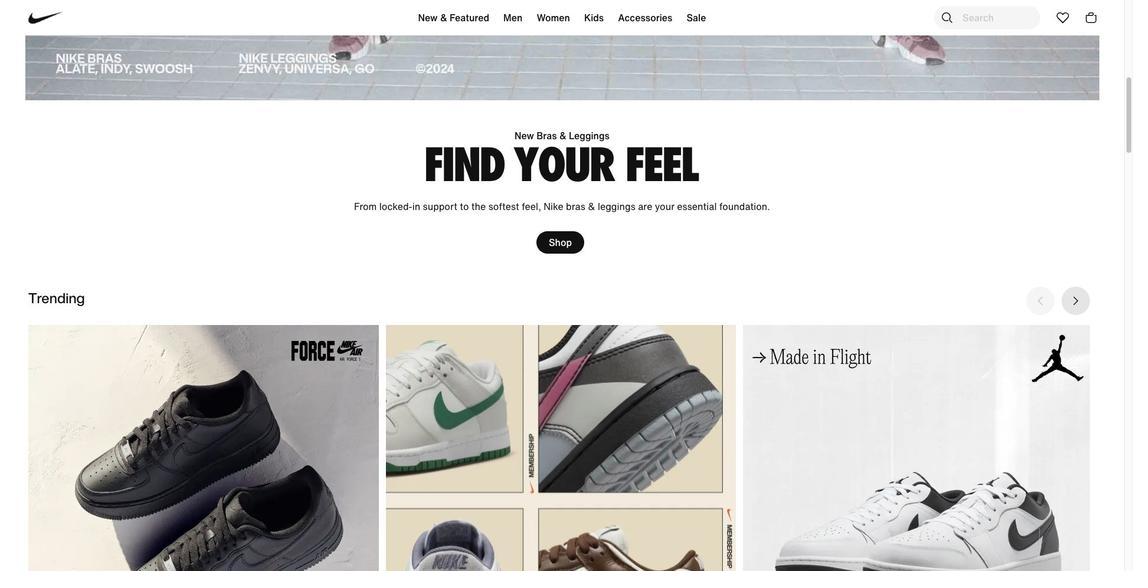 Task type: vqa. For each thing, say whether or not it's contained in the screenshot.
the 7.5 to the left
no



Task type: describe. For each thing, give the bounding box(es) containing it.
1 nike. just do it image from the left
[[28, 325, 379, 572]]

Search Products text field
[[935, 6, 1041, 30]]

favorites image
[[1056, 11, 1070, 25]]

nike home page image
[[23, 0, 69, 41]]

open search modal image
[[941, 11, 955, 25]]



Task type: locate. For each thing, give the bounding box(es) containing it.
3 nike. just do it image from the left
[[743, 325, 1094, 572]]

1 horizontal spatial nike. just do it image
[[386, 325, 736, 572]]

nike. just do it image
[[28, 325, 379, 572], [386, 325, 736, 572], [743, 325, 1094, 572]]

2 nike. just do it image from the left
[[386, 325, 736, 572]]

menu bar
[[201, 2, 924, 38]]

0 horizontal spatial nike. just do it image
[[28, 325, 379, 572]]

2 horizontal spatial nike. just do it image
[[743, 325, 1094, 572]]



